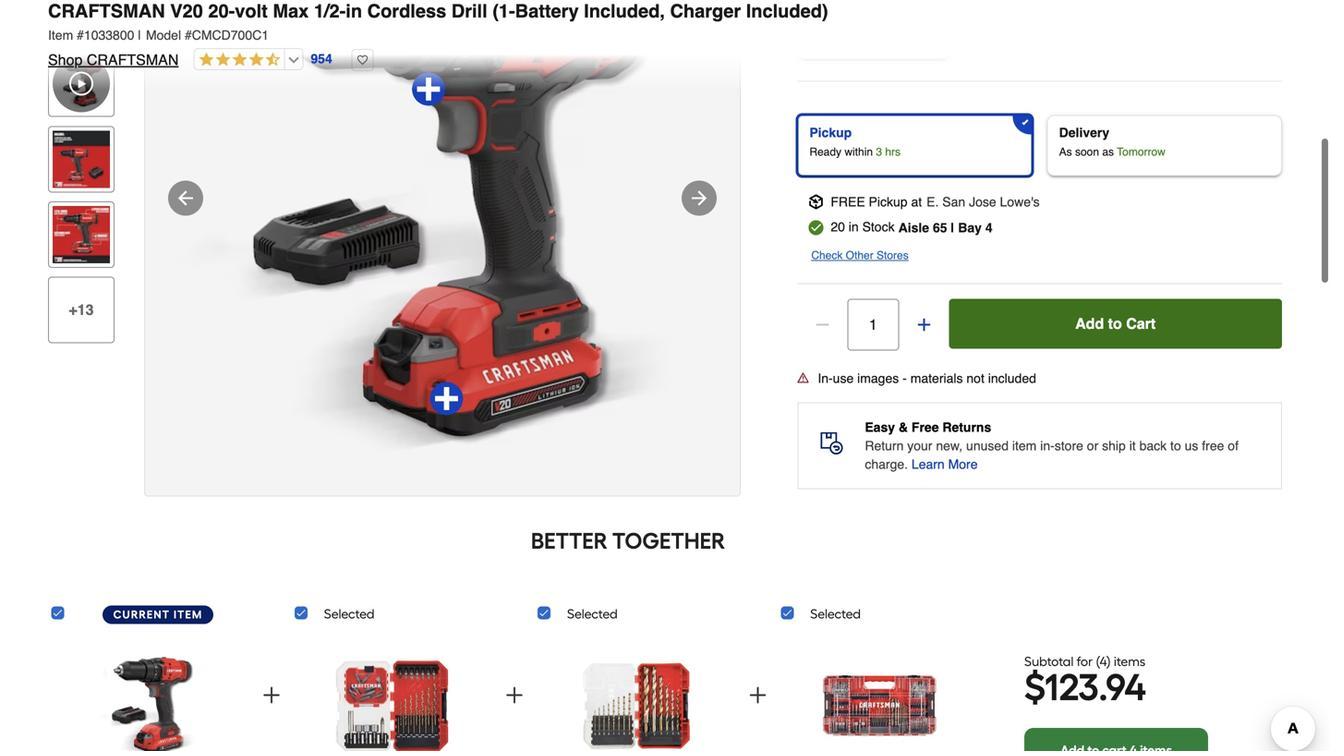 Task type: vqa. For each thing, say whether or not it's contained in the screenshot.
first plus image from right
yes



Task type: describe. For each thing, give the bounding box(es) containing it.
cart
[[1126, 315, 1156, 332]]

craftsman 14-piece assorted gold oxide coated jobber length twist drill bit set image
[[576, 639, 696, 751]]

cmcd700c1
[[192, 28, 269, 43]]

.94
[[1099, 665, 1147, 710]]

check other stores button
[[812, 246, 909, 265]]

selected for craftsman impact driver bit (140-piece) image on the right bottom of the page
[[811, 606, 861, 622]]

stores
[[877, 249, 909, 262]]

tomorrow
[[1117, 145, 1166, 158]]

20 in stock aisle 65 | bay 4
[[831, 219, 993, 235]]

us
[[1185, 438, 1199, 453]]

return
[[865, 438, 904, 453]]

| inside the 20 in stock aisle 65 | bay 4
[[951, 220, 955, 235]]

included,
[[584, 0, 665, 22]]

$
[[1025, 665, 1045, 710]]

(
[[1096, 654, 1100, 670]]

+13
[[69, 301, 94, 318]]

3
[[876, 145, 882, 158]]

check other stores
[[812, 249, 909, 262]]

2 # from the left
[[185, 28, 192, 43]]

free
[[912, 420, 939, 435]]

v20
[[170, 0, 203, 22]]

warning image
[[798, 372, 809, 383]]

included
[[988, 371, 1037, 386]]

soon
[[1075, 145, 1100, 158]]

store
[[1055, 438, 1084, 453]]

craftsman screwdriver bit set (35-piece) image
[[333, 639, 453, 751]]

subtotal for ( 4 ) items $ 123 .94
[[1025, 654, 1147, 710]]

in-use images - materials not included
[[818, 371, 1037, 386]]

use
[[833, 371, 854, 386]]

4.5 stars image
[[194, 52, 280, 69]]

drill
[[452, 0, 488, 22]]

at
[[911, 194, 922, 209]]

craftsman v20 20-volt max 1/2-in cordless drill (1-battery included, charger included) image
[[90, 639, 210, 751]]

craftsman  #cmcd700c1 - thumbnail3 image
[[53, 206, 110, 263]]

free
[[831, 194, 865, 209]]

+13 button
[[48, 277, 115, 343]]

jose
[[969, 194, 997, 209]]

your
[[908, 438, 933, 453]]

volt
[[235, 0, 268, 22]]

&
[[899, 420, 908, 435]]

arrow right image
[[688, 187, 711, 209]]

craftsman v20 20-volt max 1/2-in cordless drill (1-battery included, charger included) item # 1033800 | model # cmcd700c1
[[48, 0, 828, 43]]

4 inside subtotal for ( 4 ) items $ 123 .94
[[1100, 654, 1107, 670]]

pickup ready within 3 hrs
[[810, 125, 901, 158]]

add to cart button
[[949, 299, 1282, 349]]

arrow left image
[[175, 187, 197, 209]]

together
[[612, 527, 725, 554]]

selected for craftsman 14-piece assorted gold oxide coated jobber length twist drill bit set image
[[567, 606, 618, 622]]

better together heading
[[48, 526, 1209, 556]]

current item
[[113, 608, 203, 621]]

charge.
[[865, 457, 908, 472]]

protection plan filled image
[[810, 8, 824, 23]]

check
[[812, 249, 843, 262]]

)
[[1107, 654, 1111, 670]]

it
[[1130, 438, 1136, 453]]

other
[[846, 249, 874, 262]]

pickup inside pickup ready within 3 hrs
[[810, 125, 852, 140]]

4 inside the 20 in stock aisle 65 | bay 4
[[986, 220, 993, 235]]

subtotal
[[1025, 654, 1074, 670]]

954
[[311, 51, 332, 66]]

materials
[[911, 371, 963, 386]]

delivery
[[1059, 125, 1110, 140]]

lowe's
[[1000, 194, 1040, 209]]

title image
[[53, 0, 110, 37]]

selected for craftsman screwdriver bit set (35-piece) image at bottom left
[[324, 606, 375, 622]]

easy
[[865, 420, 895, 435]]

aisle
[[899, 220, 930, 235]]



Task type: locate. For each thing, give the bounding box(es) containing it.
4 right for
[[1100, 654, 1107, 670]]

of
[[1228, 438, 1239, 453]]

or
[[1087, 438, 1099, 453]]

# down "v20"
[[185, 28, 192, 43]]

images
[[858, 371, 899, 386]]

back
[[1140, 438, 1167, 453]]

1 horizontal spatial to
[[1171, 438, 1181, 453]]

1 vertical spatial pickup
[[869, 194, 908, 209]]

1 horizontal spatial |
[[951, 220, 955, 235]]

1033800
[[84, 28, 134, 43]]

item
[[1013, 438, 1037, 453]]

| inside craftsman v20 20-volt max 1/2-in cordless drill (1-battery included, charger included) item # 1033800 | model # cmcd700c1
[[138, 28, 141, 43]]

item
[[48, 28, 73, 43]]

0 vertical spatial craftsman
[[48, 0, 165, 22]]

0 vertical spatial |
[[138, 28, 141, 43]]

1 horizontal spatial in
[[849, 219, 859, 234]]

in-
[[818, 371, 833, 386]]

craftsman
[[48, 0, 165, 22], [87, 51, 179, 68]]

in inside the 20 in stock aisle 65 | bay 4
[[849, 219, 859, 234]]

to right add on the right of page
[[1108, 315, 1122, 332]]

ship
[[1102, 438, 1126, 453]]

1 vertical spatial |
[[951, 220, 955, 235]]

0 horizontal spatial #
[[77, 28, 84, 43]]

in-
[[1041, 438, 1055, 453]]

1 vertical spatial in
[[849, 219, 859, 234]]

as
[[1103, 145, 1114, 158]]

craftsman  #cmcd700c1 - thumbnail2 image
[[53, 130, 110, 188]]

to inside button
[[1108, 315, 1122, 332]]

delivery as soon as tomorrow
[[1059, 125, 1166, 158]]

1 horizontal spatial 4
[[1100, 654, 1107, 670]]

2 selected from the left
[[567, 606, 618, 622]]

0 horizontal spatial plus image
[[260, 684, 283, 706]]

item number 1 0 3 3 8 0 0 and model number c m c d 7 0 0 c 1 element
[[48, 26, 1282, 44]]

learn more
[[912, 457, 978, 472]]

1 vertical spatial to
[[1171, 438, 1181, 453]]

selected
[[324, 606, 375, 622], [567, 606, 618, 622], [811, 606, 861, 622]]

in up heart outline image
[[346, 0, 362, 22]]

to inside easy & free returns return your new, unused item in-store or ship it back to us free of charge.
[[1171, 438, 1181, 453]]

new,
[[936, 438, 963, 453]]

0 vertical spatial pickup
[[810, 125, 852, 140]]

in inside craftsman v20 20-volt max 1/2-in cordless drill (1-battery included, charger included) item # 1033800 | model # cmcd700c1
[[346, 0, 362, 22]]

20-
[[208, 0, 235, 22]]

bay
[[958, 220, 982, 235]]

minus image
[[813, 315, 832, 334]]

1 vertical spatial craftsman
[[87, 51, 179, 68]]

1 horizontal spatial pickup
[[869, 194, 908, 209]]

add
[[1076, 315, 1104, 332]]

plus image
[[915, 315, 933, 334], [260, 684, 283, 706], [747, 684, 769, 706]]

4 right bay on the top right of page
[[986, 220, 993, 235]]

craftsman up 1033800
[[48, 0, 165, 22]]

to left us
[[1171, 438, 1181, 453]]

battery
[[515, 0, 579, 22]]

for
[[1077, 654, 1093, 670]]

3 selected from the left
[[811, 606, 861, 622]]

123
[[1045, 665, 1099, 710]]

stock
[[863, 219, 895, 234]]

plus image
[[504, 684, 526, 706]]

shop craftsman
[[48, 51, 179, 68]]

included)
[[746, 0, 828, 22]]

1 horizontal spatial #
[[185, 28, 192, 43]]

plus image for selected
[[747, 684, 769, 706]]

max
[[273, 0, 309, 22]]

ready
[[810, 145, 842, 158]]

items
[[1114, 654, 1146, 670]]

heart outline image
[[352, 49, 374, 71]]

1 # from the left
[[77, 28, 84, 43]]

as
[[1059, 145, 1072, 158]]

selected down better on the bottom of page
[[567, 606, 618, 622]]

0 horizontal spatial selected
[[324, 606, 375, 622]]

0 vertical spatial to
[[1108, 315, 1122, 332]]

craftsman inside craftsman v20 20-volt max 1/2-in cordless drill (1-battery included, charger included) item # 1033800 | model # cmcd700c1
[[48, 0, 165, 22]]

1 vertical spatial 4
[[1100, 654, 1107, 670]]

0 vertical spatial 4
[[986, 220, 993, 235]]

-
[[903, 371, 907, 386]]

unused
[[966, 438, 1009, 453]]

20
[[831, 219, 845, 234]]

selected up craftsman impact driver bit (140-piece) image on the right bottom of the page
[[811, 606, 861, 622]]

2 horizontal spatial plus image
[[915, 315, 933, 334]]

pickup
[[810, 125, 852, 140], [869, 194, 908, 209]]

1/2-
[[314, 0, 346, 22]]

2 horizontal spatial selected
[[811, 606, 861, 622]]

| left model
[[138, 28, 141, 43]]

0 horizontal spatial to
[[1108, 315, 1122, 332]]

craftsman down 1033800
[[87, 51, 179, 68]]

more
[[949, 457, 978, 472]]

selected up craftsman screwdriver bit set (35-piece) image at bottom left
[[324, 606, 375, 622]]

free
[[1202, 438, 1225, 453]]

0 vertical spatial in
[[346, 0, 362, 22]]

charger
[[670, 0, 741, 22]]

free pickup at e. san jose lowe's
[[831, 194, 1040, 209]]

65
[[933, 220, 948, 235]]

pickup up ready
[[810, 125, 852, 140]]

# right item
[[77, 28, 84, 43]]

pickup up stock
[[869, 194, 908, 209]]

item
[[174, 608, 203, 621]]

hrs
[[885, 145, 901, 158]]

add to cart
[[1076, 315, 1156, 332]]

pickup image
[[809, 194, 824, 209]]

0 horizontal spatial in
[[346, 0, 362, 22]]

better together
[[531, 527, 725, 554]]

better
[[531, 527, 608, 554]]

option group
[[790, 108, 1290, 183]]

0 horizontal spatial 4
[[986, 220, 993, 235]]

in
[[346, 0, 362, 22], [849, 219, 859, 234]]

san
[[943, 194, 966, 209]]

0 horizontal spatial |
[[138, 28, 141, 43]]

1 selected from the left
[[324, 606, 375, 622]]

to
[[1108, 315, 1122, 332], [1171, 438, 1181, 453]]

0 horizontal spatial pickup
[[810, 125, 852, 140]]

current
[[113, 608, 170, 621]]

cordless
[[367, 0, 446, 22]]

plus image for current item
[[260, 684, 283, 706]]

option group containing pickup
[[790, 108, 1290, 183]]

in right 20
[[849, 219, 859, 234]]

Stepper number input field with increment and decrement buttons number field
[[848, 299, 899, 351]]

learn
[[912, 457, 945, 472]]

easy & free returns return your new, unused item in-store or ship it back to us free of charge.
[[865, 420, 1239, 472]]

not
[[967, 371, 985, 386]]

1 horizontal spatial plus image
[[747, 684, 769, 706]]

craftsman impact driver bit (140-piece) image
[[820, 639, 940, 751]]

1 horizontal spatial selected
[[567, 606, 618, 622]]

returns
[[943, 420, 992, 435]]

(1-
[[493, 0, 515, 22]]

|
[[138, 28, 141, 43], [951, 220, 955, 235]]

shop
[[48, 51, 83, 68]]

learn more link
[[912, 455, 978, 473]]

#
[[77, 28, 84, 43], [185, 28, 192, 43]]

e.
[[927, 194, 939, 209]]

check circle filled image
[[809, 220, 824, 235]]

| right 65
[[951, 220, 955, 235]]

within
[[845, 145, 873, 158]]

craftsman  #cmcd700c1 image
[[145, 0, 740, 496]]

model
[[146, 28, 181, 43]]



